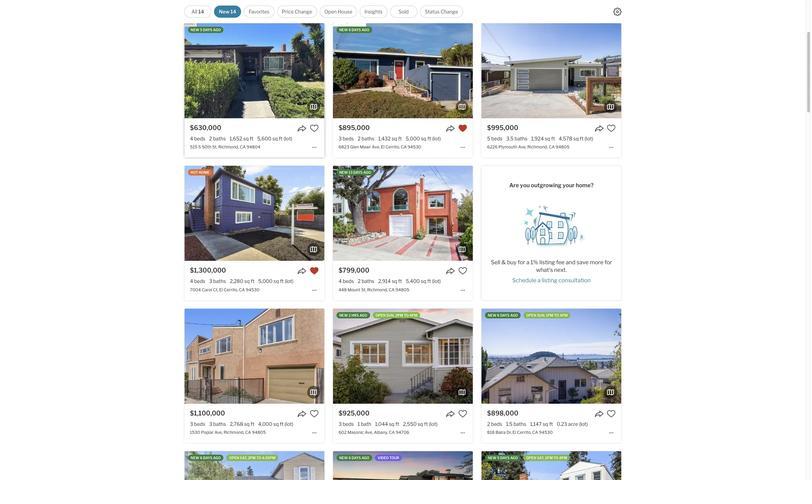 Task type: vqa. For each thing, say whether or not it's contained in the screenshot.


Task type: locate. For each thing, give the bounding box(es) containing it.
open
[[376, 313, 386, 317], [526, 313, 536, 317], [229, 456, 239, 460], [526, 456, 536, 460]]

favorite button image for $799,000
[[458, 267, 467, 276]]

new 5 days ago down "balra"
[[488, 456, 518, 460]]

$895,000
[[339, 124, 370, 132]]

94804
[[247, 144, 260, 150]]

ave, for $995,000
[[518, 144, 527, 150]]

2 horizontal spatial 5
[[497, 456, 500, 460]]

photo of 7004 carol ct, el cerrito, ca 94530 image
[[45, 166, 184, 261], [184, 166, 324, 261], [324, 166, 464, 261]]

5 down "balra"
[[497, 456, 500, 460]]

3.5 baths
[[506, 136, 528, 142]]

are you outgrowing your home?
[[509, 182, 594, 189]]

1 vertical spatial favorite button checkbox
[[310, 267, 319, 276]]

2 vertical spatial 5
[[497, 456, 500, 460]]

1 vertical spatial 5,000 sq ft (lot)
[[258, 278, 294, 284]]

818 balra dr, el cerrito, ca 94530
[[487, 430, 553, 435]]

ago down poplar
[[213, 456, 221, 460]]

4,000
[[258, 421, 272, 427]]

photo of 515 s 50th st, richmond, ca 94804 image
[[45, 23, 184, 118], [184, 23, 324, 118], [324, 23, 464, 118]]

new for 1st photo of 7621 terrace dr, el cerrito, ca 94530
[[488, 456, 497, 460]]

el for $898,000
[[513, 430, 516, 435]]

baths up 515 s 50th st, richmond, ca 94804
[[213, 136, 226, 142]]

2 baths for $895,000
[[358, 136, 374, 142]]

1 horizontal spatial 5,000
[[406, 136, 420, 142]]

4 beds for $799,000
[[339, 278, 354, 284]]

favorite button image for $630,000
[[310, 124, 319, 133]]

baths up ct,
[[213, 278, 226, 284]]

94805 down 4,578
[[556, 144, 570, 150]]

5,000
[[406, 136, 420, 142], [258, 278, 273, 284]]

6 for open sun, 1pm to 4pm
[[497, 313, 500, 317]]

sq right 2,550
[[418, 421, 423, 427]]

baths up 448 mount st, richmond, ca 94805
[[362, 278, 375, 284]]

sq right 1,432 at top left
[[392, 136, 397, 142]]

ave, down 3.5 baths
[[518, 144, 527, 150]]

open sun, 2pm to 4pm
[[376, 313, 418, 317]]

change for price change
[[295, 9, 312, 15]]

14 for all 14
[[198, 9, 204, 15]]

4 beds up "448"
[[339, 278, 354, 284]]

favorite button checkbox for $995,000
[[607, 124, 616, 133]]

for right buy
[[518, 259, 525, 266]]

94530 for $898,000
[[539, 430, 553, 435]]

3 beds up 6823 in the top left of the page
[[339, 136, 354, 142]]

outgrowing
[[531, 182, 562, 189]]

2 photo of 515 s 50th st, richmond, ca 94804 image from the left
[[184, 23, 324, 118]]

change inside option
[[295, 9, 312, 15]]

1 vertical spatial cerrito,
[[224, 287, 238, 292]]

2 for $630,000
[[209, 136, 212, 142]]

2 vertical spatial favorite button checkbox
[[458, 409, 467, 418]]

and
[[566, 259, 576, 266]]

2 beds
[[487, 421, 502, 427]]

listing
[[540, 259, 555, 266], [542, 277, 558, 284]]

2,768 sq ft
[[230, 421, 254, 427]]

6823
[[339, 144, 349, 150]]

0 vertical spatial 5,000
[[406, 136, 420, 142]]

favorites
[[249, 9, 270, 15]]

change
[[295, 9, 312, 15], [441, 9, 458, 15]]

1 horizontal spatial new 5 days ago
[[488, 456, 518, 460]]

new 5 days ago for 1st photo of 7621 terrace dr, el cerrito, ca 94530
[[488, 456, 518, 460]]

0 vertical spatial 3 baths
[[209, 278, 226, 284]]

2 vertical spatial cerrito,
[[517, 430, 531, 435]]

photo of 629 beloit ave, kensington, ca 94708 image
[[193, 451, 333, 480], [333, 451, 473, 480], [473, 451, 613, 480]]

1 3 baths from the top
[[209, 278, 226, 284]]

0 horizontal spatial sun,
[[386, 313, 395, 317]]

2,768
[[230, 421, 243, 427]]

cerrito, down the 1.5 baths
[[517, 430, 531, 435]]

1 vertical spatial 94805
[[396, 287, 409, 292]]

favorite button image for $995,000
[[607, 124, 616, 133]]

1 favorite button image from the top
[[310, 267, 319, 276]]

94805
[[556, 144, 570, 150], [396, 287, 409, 292], [252, 430, 266, 435]]

0 vertical spatial el
[[381, 144, 385, 150]]

ave, down "bath"
[[365, 430, 373, 435]]

2,280
[[230, 278, 243, 284]]

ave, for $925,000
[[365, 430, 373, 435]]

3 photo of 7004 carol ct, el cerrito, ca 94530 image from the left
[[324, 166, 464, 261]]

beds up 6823 in the top left of the page
[[343, 136, 354, 142]]

5,000 sq ft (lot) right the 1,432 sq ft
[[406, 136, 441, 142]]

5,000 sq ft (lot)
[[406, 136, 441, 142], [258, 278, 294, 284]]

ago right the 13
[[363, 170, 371, 175]]

2 horizontal spatial 94530
[[539, 430, 553, 435]]

4pm right 1pm at the bottom of page
[[560, 313, 568, 317]]

3
[[339, 136, 342, 142], [209, 278, 212, 284], [190, 421, 193, 427], [209, 421, 212, 427], [339, 421, 342, 427]]

2 vertical spatial el
[[513, 430, 516, 435]]

0 horizontal spatial st,
[[212, 144, 217, 150]]

4pm for $898,000
[[560, 313, 568, 317]]

4pm down 5,400
[[410, 313, 418, 317]]

1 vertical spatial 5
[[487, 136, 490, 142]]

to
[[404, 313, 409, 317], [554, 313, 559, 317], [256, 456, 261, 460], [554, 456, 558, 460]]

3 up poplar
[[209, 421, 212, 427]]

video
[[378, 456, 389, 460]]

1pm
[[546, 313, 554, 317]]

1 sun, from the left
[[386, 313, 395, 317]]

2 baths for $630,000
[[209, 136, 226, 142]]

new 6 days ago
[[339, 28, 369, 32], [488, 313, 518, 317], [191, 456, 221, 460], [339, 456, 369, 460]]

1 horizontal spatial a
[[538, 277, 541, 284]]

1 14 from the left
[[198, 9, 204, 15]]

5 up 6226
[[487, 136, 490, 142]]

el right dr,
[[513, 430, 516, 435]]

0 vertical spatial a
[[526, 259, 530, 266]]

open down "818 balra dr, el cerrito, ca 94530"
[[526, 456, 536, 460]]

0 horizontal spatial a
[[526, 259, 530, 266]]

5,000 for $1,300,000
[[258, 278, 273, 284]]

ca down 2,280 sq ft
[[239, 287, 245, 292]]

3 baths for $1,300,000
[[209, 278, 226, 284]]

0 vertical spatial favorite button image
[[310, 267, 319, 276]]

1 photo of 818 balra dr, el cerrito, ca 94530 image from the left
[[342, 309, 482, 404]]

All radio
[[184, 6, 211, 18]]

0 horizontal spatial 5,000 sq ft (lot)
[[258, 278, 294, 284]]

3 beds
[[339, 136, 354, 142], [190, 421, 205, 427], [339, 421, 354, 427]]

5,000 right 2,280 sq ft
[[258, 278, 273, 284]]

beds up "7004"
[[194, 278, 205, 284]]

3 photo of 6823 glen mawr ave, el cerrito, ca 94530 image from the left
[[473, 23, 613, 118]]

baths
[[213, 136, 226, 142], [362, 136, 374, 142], [515, 136, 528, 142], [213, 278, 226, 284], [362, 278, 375, 284], [213, 421, 226, 427], [514, 421, 526, 427]]

4 up "7004"
[[190, 278, 193, 284]]

0 horizontal spatial 14
[[198, 9, 204, 15]]

0 horizontal spatial 94805
[[252, 430, 266, 435]]

1,044 sq ft
[[375, 421, 399, 427]]

richmond,
[[218, 144, 239, 150], [528, 144, 548, 150], [367, 287, 388, 292], [224, 430, 244, 435]]

2 horizontal spatial cerrito,
[[517, 430, 531, 435]]

el
[[381, 144, 385, 150], [219, 287, 223, 292], [513, 430, 516, 435]]

insights
[[365, 9, 383, 15]]

2 favorite button image from the top
[[310, 409, 319, 418]]

0 horizontal spatial sat,
[[240, 456, 247, 460]]

for
[[518, 259, 525, 266], [605, 259, 612, 266]]

0 vertical spatial 5,000 sq ft (lot)
[[406, 136, 441, 142]]

(lot) for $995,000
[[585, 136, 593, 142]]

sq right "2,914"
[[392, 278, 397, 284]]

2 vertical spatial 94530
[[539, 430, 553, 435]]

1 horizontal spatial for
[[605, 259, 612, 266]]

3 beds for $895,000
[[339, 136, 354, 142]]

2pm for open sat, 2pm to 4pm
[[545, 456, 553, 460]]

to down 0.23
[[554, 456, 558, 460]]

5 down all radio
[[200, 28, 202, 32]]

1 horizontal spatial sat,
[[537, 456, 544, 460]]

ago down new
[[213, 28, 221, 32]]

1530
[[190, 430, 200, 435]]

cerrito, down '2,280'
[[224, 287, 238, 292]]

sat, left 4:30pm
[[240, 456, 247, 460]]

are
[[509, 182, 519, 189]]

beds up 1530
[[194, 421, 205, 427]]

ago down insights option on the left of page
[[362, 28, 369, 32]]

beds up "448"
[[343, 278, 354, 284]]

2 sat, from the left
[[537, 456, 544, 460]]

5
[[200, 28, 202, 32], [487, 136, 490, 142], [497, 456, 500, 460]]

sq right the 1,432 sq ft
[[421, 136, 426, 142]]

price change
[[282, 9, 312, 15]]

1 photo of 629 beloit ave, kensington, ca 94708 image from the left
[[193, 451, 333, 480]]

0 horizontal spatial new 5 days ago
[[191, 28, 221, 32]]

0 horizontal spatial 2pm
[[248, 456, 256, 460]]

change right 'price'
[[295, 9, 312, 15]]

0 vertical spatial favorite button checkbox
[[458, 124, 467, 133]]

photo of 6823 glen mawr ave, el cerrito, ca 94530 image
[[193, 23, 333, 118], [333, 23, 473, 118], [473, 23, 613, 118]]

change inside radio
[[441, 9, 458, 15]]

favorite button checkbox for $925,000
[[458, 409, 467, 418]]

schedule
[[512, 277, 537, 284]]

a left 1%
[[526, 259, 530, 266]]

1 vertical spatial el
[[219, 287, 223, 292]]

sat, down "818 balra dr, el cerrito, ca 94530"
[[537, 456, 544, 460]]

1 horizontal spatial sun,
[[537, 313, 545, 317]]

sun, left 1pm at the bottom of page
[[537, 313, 545, 317]]

baths for $895,000
[[362, 136, 374, 142]]

ago down dr,
[[510, 456, 518, 460]]

ago for first 'photo of 818 balra dr, el cerrito, ca 94530'
[[510, 313, 518, 317]]

1,044
[[375, 421, 388, 427]]

3 up 6823 in the top left of the page
[[339, 136, 342, 142]]

0 vertical spatial st,
[[212, 144, 217, 150]]

1 horizontal spatial 14
[[231, 9, 236, 15]]

to right 1pm at the bottom of page
[[554, 313, 559, 317]]

to left 4:30pm
[[256, 456, 261, 460]]

open left 1pm at the bottom of page
[[526, 313, 536, 317]]

2 3 baths from the top
[[209, 421, 226, 427]]

a down what's
[[538, 277, 541, 284]]

2 for $895,000
[[358, 136, 361, 142]]

3 beds up 1530
[[190, 421, 205, 427]]

photo of 602 masonic ave, albany, ca 94706 image
[[193, 309, 333, 404], [333, 309, 473, 404], [473, 309, 613, 404]]

2 baths up 515 s 50th st, richmond, ca 94804
[[209, 136, 226, 142]]

1 vertical spatial 3 baths
[[209, 421, 226, 427]]

el right ct,
[[219, 287, 223, 292]]

open sat, 2pm to 4pm
[[526, 456, 567, 460]]

3.5
[[506, 136, 514, 142]]

ago left video
[[362, 456, 369, 460]]

1 vertical spatial st,
[[361, 287, 366, 292]]

sun, down 448 mount st, richmond, ca 94805
[[386, 313, 395, 317]]

photo of 300 seaview dr, el cerrito, ca 94530 image
[[45, 451, 184, 480], [184, 451, 324, 480], [324, 451, 464, 480]]

photo of 818 balra dr, el cerrito, ca 94530 image
[[342, 309, 482, 404], [482, 309, 622, 404], [622, 309, 761, 404]]

days
[[203, 28, 212, 32], [352, 28, 361, 32], [353, 170, 363, 175], [500, 313, 510, 317], [203, 456, 212, 460], [352, 456, 361, 460], [500, 456, 510, 460]]

richmond, down 2,768
[[224, 430, 244, 435]]

602
[[339, 430, 347, 435]]

2 photo of 6226 plymouth ave, richmond, ca 94805 image from the left
[[482, 23, 622, 118]]

favorite button image for $1,300,000
[[310, 267, 319, 276]]

2 up mount
[[358, 278, 361, 284]]

94530
[[408, 144, 421, 150], [246, 287, 260, 292], [539, 430, 553, 435]]

ave, right poplar
[[214, 430, 223, 435]]

sq right 1,147
[[543, 421, 548, 427]]

photo of 448 mount st, richmond, ca 94805 image
[[193, 166, 333, 261], [333, 166, 473, 261], [473, 166, 613, 261]]

Favorites radio
[[244, 6, 274, 18]]

94805 down 5,400
[[396, 287, 409, 292]]

ca down the 1,432 sq ft
[[401, 144, 407, 150]]

sq right 5,400
[[421, 278, 426, 284]]

bath
[[361, 421, 371, 427]]

0 horizontal spatial cerrito,
[[224, 287, 238, 292]]

2 baths up 448 mount st, richmond, ca 94805
[[358, 278, 375, 284]]

el for $1,300,000
[[219, 287, 223, 292]]

sq right 1,044
[[389, 421, 395, 427]]

sq right 1,924
[[545, 136, 550, 142]]

richmond, down "2,914"
[[367, 287, 388, 292]]

14
[[198, 9, 204, 15], [231, 9, 236, 15]]

1 vertical spatial new 5 days ago
[[488, 456, 518, 460]]

1 horizontal spatial 94530
[[408, 144, 421, 150]]

(lot) for $895,000
[[432, 136, 441, 142]]

ave,
[[372, 144, 380, 150], [518, 144, 527, 150], [214, 430, 223, 435], [365, 430, 373, 435]]

$995,000
[[487, 124, 518, 132]]

baths for $799,000
[[362, 278, 375, 284]]

favorite button image
[[310, 267, 319, 276], [310, 409, 319, 418]]

14 inside all radio
[[198, 9, 204, 15]]

favorite button image
[[310, 124, 319, 133], [458, 124, 467, 133], [607, 124, 616, 133], [458, 267, 467, 276], [458, 409, 467, 418], [607, 409, 616, 418]]

3 photo of 7621 terrace dr, el cerrito, ca 94530 image from the left
[[622, 451, 761, 480]]

home
[[199, 170, 210, 175]]

5,000 sq ft (lot) for $1,300,000
[[258, 278, 294, 284]]

1 vertical spatial 5,000
[[258, 278, 273, 284]]

14 right new
[[231, 9, 236, 15]]

515
[[190, 144, 197, 150]]

2pm for open sun, 2pm to 4pm
[[395, 313, 403, 317]]

sq right 1,652
[[243, 136, 249, 142]]

1
[[358, 421, 360, 427]]

s
[[198, 144, 201, 150]]

beds up "balra"
[[491, 421, 502, 427]]

3 baths up ct,
[[209, 278, 226, 284]]

14 for new 14
[[231, 9, 236, 15]]

photo of 6226 plymouth ave, richmond, ca 94805 image
[[342, 23, 482, 118], [482, 23, 622, 118], [622, 23, 761, 118]]

ago for first photo of 602 masonic ave, albany, ca 94706
[[360, 313, 367, 317]]

4,000 sq ft (lot)
[[258, 421, 293, 427]]

4 beds for $1,300,000
[[190, 278, 205, 284]]

2,550
[[403, 421, 417, 427]]

open for open sun, 1pm to 4pm
[[526, 313, 536, 317]]

3 photo of 6226 plymouth ave, richmond, ca 94805 image from the left
[[622, 23, 761, 118]]

consultation
[[559, 277, 591, 284]]

1 horizontal spatial 94805
[[396, 287, 409, 292]]

2 vertical spatial 94805
[[252, 430, 266, 435]]

14 inside the new radio
[[231, 9, 236, 15]]

1 vertical spatial favorite button image
[[310, 409, 319, 418]]

3 for $1,100,000
[[190, 421, 193, 427]]

photo of 1530 poplar ave, richmond, ca 94805 image
[[45, 309, 184, 404], [184, 309, 324, 404], [324, 309, 464, 404]]

baths up "818 balra dr, el cerrito, ca 94530"
[[514, 421, 526, 427]]

new for first photo of 602 masonic ave, albany, ca 94706
[[339, 313, 348, 317]]

4 up "448"
[[339, 278, 342, 284]]

0 vertical spatial 94805
[[556, 144, 570, 150]]

new 5 days ago down all radio
[[191, 28, 221, 32]]

0 vertical spatial new 5 days ago
[[191, 28, 221, 32]]

94805 down 4,000
[[252, 430, 266, 435]]

sq
[[243, 136, 249, 142], [272, 136, 278, 142], [392, 136, 397, 142], [421, 136, 426, 142], [545, 136, 550, 142], [573, 136, 579, 142], [244, 278, 250, 284], [274, 278, 279, 284], [392, 278, 397, 284], [421, 278, 426, 284], [244, 421, 250, 427], [273, 421, 279, 427], [389, 421, 395, 427], [418, 421, 423, 427], [543, 421, 548, 427]]

1 horizontal spatial 2pm
[[395, 313, 403, 317]]

hot
[[191, 170, 198, 175]]

Sold radio
[[390, 6, 417, 18]]

option group containing all
[[184, 6, 463, 18]]

baths up mawr
[[362, 136, 374, 142]]

baths right 3.5
[[515, 136, 528, 142]]

1 horizontal spatial cerrito,
[[386, 144, 400, 150]]

1 horizontal spatial change
[[441, 9, 458, 15]]

Open House radio
[[320, 6, 357, 18]]

3 baths for $1,100,000
[[209, 421, 226, 427]]

save
[[577, 259, 589, 266]]

sun, for $898,000
[[537, 313, 545, 317]]

hot home
[[191, 170, 210, 175]]

beds for $1,300,000
[[194, 278, 205, 284]]

3 beds for $925,000
[[339, 421, 354, 427]]

2 horizontal spatial el
[[513, 430, 516, 435]]

0 vertical spatial listing
[[540, 259, 555, 266]]

baths for $630,000
[[213, 136, 226, 142]]

1 vertical spatial 94530
[[246, 287, 260, 292]]

2pm for open sat, 2pm to 4:30pm
[[248, 456, 256, 460]]

open right 'hrs'
[[376, 313, 386, 317]]

2 sun, from the left
[[537, 313, 545, 317]]

4 beds up "7004"
[[190, 278, 205, 284]]

1 for from the left
[[518, 259, 525, 266]]

0 horizontal spatial change
[[295, 9, 312, 15]]

6226
[[487, 144, 498, 150]]

(lot) for $1,300,000
[[285, 278, 294, 284]]

new
[[191, 28, 199, 32], [339, 28, 348, 32], [339, 170, 348, 175], [339, 313, 348, 317], [488, 313, 497, 317], [191, 456, 199, 460], [339, 456, 348, 460], [488, 456, 497, 460]]

2 change from the left
[[441, 9, 458, 15]]

6 for open sat, 2pm to 4:30pm
[[200, 456, 202, 460]]

3 photo of 602 masonic ave, albany, ca 94706 image from the left
[[473, 309, 613, 404]]

2 up 50th at the left top of the page
[[209, 136, 212, 142]]

favorite button checkbox for $630,000
[[310, 124, 319, 133]]

beds for $1,100,000
[[194, 421, 205, 427]]

(lot)
[[284, 136, 292, 142], [432, 136, 441, 142], [585, 136, 593, 142], [285, 278, 294, 284], [432, 278, 441, 284], [285, 421, 293, 427], [429, 421, 438, 427], [579, 421, 588, 427]]

listing inside sell & buy for a 1% listing fee and save more for what's next.
[[540, 259, 555, 266]]

option group
[[184, 6, 463, 18]]

3 baths
[[209, 278, 226, 284], [209, 421, 226, 427]]

st, right mount
[[361, 287, 366, 292]]

st, right 50th at the left top of the page
[[212, 144, 217, 150]]

3 beds up 602
[[339, 421, 354, 427]]

to down 5,400
[[404, 313, 409, 317]]

94805 for $995,000
[[556, 144, 570, 150]]

2 14 from the left
[[231, 9, 236, 15]]

3 baths up poplar
[[209, 421, 226, 427]]

open down 1530 poplar ave, richmond, ca 94805
[[229, 456, 239, 460]]

1 sat, from the left
[[240, 456, 247, 460]]

1 change from the left
[[295, 9, 312, 15]]

sun,
[[386, 313, 395, 317], [537, 313, 545, 317]]

(lot) for $799,000
[[432, 278, 441, 284]]

2 horizontal spatial 94805
[[556, 144, 570, 150]]

baths for $995,000
[[515, 136, 528, 142]]

baths for $898,000
[[514, 421, 526, 427]]

next.
[[554, 267, 567, 274]]

2 horizontal spatial 2pm
[[545, 456, 553, 460]]

0 horizontal spatial 5,000
[[258, 278, 273, 284]]

0 horizontal spatial 94530
[[246, 287, 260, 292]]

0 horizontal spatial for
[[518, 259, 525, 266]]

ave, right mawr
[[372, 144, 380, 150]]

2 photo of 1530 poplar ave, richmond, ca 94805 image from the left
[[184, 309, 324, 404]]

favorite button checkbox
[[458, 124, 467, 133], [310, 267, 319, 276], [458, 409, 467, 418]]

1 horizontal spatial 5,000 sq ft (lot)
[[406, 136, 441, 142]]

ca down 1,044 sq ft
[[389, 430, 395, 435]]

4
[[190, 136, 193, 142], [190, 278, 193, 284], [339, 278, 342, 284]]

photo of 7621 terrace dr, el cerrito, ca 94530 image
[[342, 451, 482, 480], [482, 451, 622, 480], [622, 451, 761, 480]]

favorite button checkbox
[[310, 124, 319, 133], [607, 124, 616, 133], [458, 267, 467, 276], [310, 409, 319, 418], [607, 409, 616, 418]]

tour
[[389, 456, 399, 460]]

new 14
[[219, 9, 236, 15]]

3 up 1530
[[190, 421, 193, 427]]

1 photo of 6226 plymouth ave, richmond, ca 94805 image from the left
[[342, 23, 482, 118]]

0 horizontal spatial el
[[219, 287, 223, 292]]

listing up what's
[[540, 259, 555, 266]]

0 horizontal spatial 5
[[200, 28, 202, 32]]

beds up s
[[194, 136, 205, 142]]

ago
[[213, 28, 221, 32], [362, 28, 369, 32], [363, 170, 371, 175], [360, 313, 367, 317], [510, 313, 518, 317], [213, 456, 221, 460], [362, 456, 369, 460], [510, 456, 518, 460]]

an image of a house image
[[517, 201, 586, 248]]

cerrito,
[[386, 144, 400, 150], [224, 287, 238, 292], [517, 430, 531, 435]]

1 photo of 7621 terrace dr, el cerrito, ca 94530 image from the left
[[342, 451, 482, 480]]



Task type: describe. For each thing, give the bounding box(es) containing it.
1.5 baths
[[506, 421, 526, 427]]

5,000 sq ft (lot) for $895,000
[[406, 136, 441, 142]]

albany,
[[374, 430, 388, 435]]

beds for $898,000
[[491, 421, 502, 427]]

1 photo of 300 seaview dr, el cerrito, ca 94530 image from the left
[[45, 451, 184, 480]]

1 vertical spatial a
[[538, 277, 541, 284]]

to for open sun, 2pm to 4pm
[[404, 313, 409, 317]]

3 photo of 629 beloit ave, kensington, ca 94708 image from the left
[[473, 451, 613, 480]]

glen
[[350, 144, 359, 150]]

fee
[[556, 259, 565, 266]]

open for open sat, 2pm to 4pm
[[526, 456, 536, 460]]

1%
[[531, 259, 538, 266]]

3 photo of 300 seaview dr, el cerrito, ca 94530 image from the left
[[324, 451, 464, 480]]

1,652 sq ft
[[230, 136, 253, 142]]

acre
[[568, 421, 578, 427]]

448
[[339, 287, 347, 292]]

ca down 2,768 sq ft
[[245, 430, 251, 435]]

carol
[[202, 287, 212, 292]]

94805 for $1,100,000
[[252, 430, 266, 435]]

2 for from the left
[[605, 259, 612, 266]]

sq right '2,280'
[[244, 278, 250, 284]]

1 vertical spatial listing
[[542, 277, 558, 284]]

1 photo of 6823 glen mawr ave, el cerrito, ca 94530 image from the left
[[193, 23, 333, 118]]

price
[[282, 9, 294, 15]]

ct,
[[213, 287, 218, 292]]

(lot) for $1,100,000
[[285, 421, 293, 427]]

home?
[[576, 182, 594, 189]]

3 photo of 515 s 50th st, richmond, ca 94804 image from the left
[[324, 23, 464, 118]]

favorite button image for $925,000
[[458, 409, 467, 418]]

818
[[487, 430, 495, 435]]

open
[[324, 9, 337, 15]]

new 13 days ago
[[339, 170, 371, 175]]

previous button image
[[190, 210, 197, 216]]

new 6 days ago for open sun, 1pm to 4pm
[[488, 313, 518, 317]]

1,432 sq ft
[[378, 136, 402, 142]]

sq right 4,000
[[273, 421, 279, 427]]

ca down 2,914 sq ft
[[389, 287, 395, 292]]

6226 plymouth ave, richmond, ca 94805
[[487, 144, 570, 150]]

dr,
[[507, 430, 512, 435]]

Price Change radio
[[277, 6, 317, 18]]

favorite button checkbox for $799,000
[[458, 267, 467, 276]]

1 photo of 602 masonic ave, albany, ca 94706 image from the left
[[193, 309, 333, 404]]

new for first photo of 300 seaview dr, el cerrito, ca 94530 from the left
[[191, 456, 199, 460]]

hrs
[[352, 313, 359, 317]]

favorite button image for $1,100,000
[[310, 409, 319, 418]]

2 photo of 602 masonic ave, albany, ca 94706 image from the left
[[333, 309, 473, 404]]

favorite button checkbox for $895,000
[[458, 124, 467, 133]]

cerrito, for $1,300,000
[[224, 287, 238, 292]]

new for third photo of 6823 glen mawr ave, el cerrito, ca 94530 from the right
[[339, 28, 348, 32]]

plymouth
[[499, 144, 517, 150]]

sold
[[399, 9, 409, 15]]

515 s 50th st, richmond, ca 94804
[[190, 144, 260, 150]]

new 5 days ago for 3rd "photo of 515 s 50th st, richmond, ca 94804" from right
[[191, 28, 221, 32]]

next button image
[[312, 210, 319, 216]]

1 photo of 448 mount st, richmond, ca 94805 image from the left
[[193, 166, 333, 261]]

$799,000
[[339, 267, 369, 274]]

open sun, 1pm to 4pm
[[526, 313, 568, 317]]

0 vertical spatial 94530
[[408, 144, 421, 150]]

3 photo of 1530 poplar ave, richmond, ca 94805 image from the left
[[324, 309, 464, 404]]

cerrito, for $898,000
[[517, 430, 531, 435]]

Status Change radio
[[420, 6, 463, 18]]

new for 3rd "photo of 515 s 50th st, richmond, ca 94804" from right
[[191, 28, 199, 32]]

beds for $925,000
[[343, 421, 354, 427]]

7004
[[190, 287, 201, 292]]

3 photo of 818 balra dr, el cerrito, ca 94530 image from the left
[[622, 309, 761, 404]]

5,000 for $895,000
[[406, 136, 420, 142]]

status change
[[425, 9, 458, 15]]

6 for video tour
[[349, 456, 351, 460]]

favorite button image for $898,000
[[607, 409, 616, 418]]

94706
[[396, 430, 409, 435]]

1 photo of 7004 carol ct, el cerrito, ca 94530 image from the left
[[45, 166, 184, 261]]

sq right 5,600
[[272, 136, 278, 142]]

1,924 sq ft
[[531, 136, 555, 142]]

sq right 2,280 sq ft
[[274, 278, 279, 284]]

sell
[[491, 259, 500, 266]]

1,924
[[531, 136, 544, 142]]

new
[[219, 9, 230, 15]]

to for open sun, 1pm to 4pm
[[554, 313, 559, 317]]

house
[[338, 9, 352, 15]]

5,600
[[257, 136, 271, 142]]

sq right 2,768
[[244, 421, 250, 427]]

2 up 818
[[487, 421, 490, 427]]

your
[[563, 182, 575, 189]]

richmond, for $1,100,000
[[224, 430, 244, 435]]

1,147 sq ft
[[530, 421, 553, 427]]

schedule a listing consultation
[[512, 277, 591, 284]]

richmond, down 1,652
[[218, 144, 239, 150]]

1 horizontal spatial 5
[[487, 136, 490, 142]]

baths for $1,100,000
[[213, 421, 226, 427]]

1,432
[[378, 136, 391, 142]]

13
[[349, 170, 353, 175]]

richmond, for $995,000
[[528, 144, 548, 150]]

4 for $799,000
[[339, 278, 342, 284]]

&
[[502, 259, 506, 266]]

favorite button checkbox for $1,300,000
[[310, 267, 319, 276]]

94530 for $1,300,000
[[246, 287, 260, 292]]

$898,000
[[487, 410, 519, 417]]

favorite button image for $895,000
[[458, 124, 467, 133]]

favorite button checkbox for $1,100,000
[[310, 409, 319, 418]]

ca down 1,147
[[532, 430, 538, 435]]

0.23 acre (lot)
[[557, 421, 588, 427]]

change for status change
[[441, 9, 458, 15]]

1 photo of 1530 poplar ave, richmond, ca 94805 image from the left
[[45, 309, 184, 404]]

balra
[[496, 430, 506, 435]]

ago for 3rd "photo of 515 s 50th st, richmond, ca 94804" from right
[[213, 28, 221, 32]]

5,600 sq ft (lot)
[[257, 136, 292, 142]]

more
[[590, 259, 604, 266]]

ago for first photo of 300 seaview dr, el cerrito, ca 94530 from the left
[[213, 456, 221, 460]]

1 horizontal spatial st,
[[361, 287, 366, 292]]

video tour
[[378, 456, 399, 460]]

to for open sat, 2pm to 4:30pm
[[256, 456, 261, 460]]

status
[[425, 9, 440, 15]]

open for open sun, 2pm to 4pm
[[376, 313, 386, 317]]

ca down 1,924 sq ft
[[549, 144, 555, 150]]

2 photo of 7621 terrace dr, el cerrito, ca 94530 image from the left
[[482, 451, 622, 480]]

buy
[[507, 259, 517, 266]]

what's
[[536, 267, 553, 274]]

1 bath
[[358, 421, 371, 427]]

2 for $799,000
[[358, 278, 361, 284]]

a inside sell & buy for a 1% listing fee and save more for what's next.
[[526, 259, 530, 266]]

2 photo of 7004 carol ct, el cerrito, ca 94530 image from the left
[[184, 166, 324, 261]]

poplar
[[201, 430, 214, 435]]

all
[[192, 9, 197, 15]]

0 vertical spatial 5
[[200, 28, 202, 32]]

ago for 3rd photo of 448 mount st, richmond, ca 94805 from right
[[363, 170, 371, 175]]

open sat, 2pm to 4:30pm
[[229, 456, 276, 460]]

94805 for $799,000
[[396, 287, 409, 292]]

beds for $995,000
[[491, 136, 503, 142]]

4 for $630,000
[[190, 136, 193, 142]]

new 6 days ago for video tour
[[339, 456, 369, 460]]

1,147
[[530, 421, 542, 427]]

sell & buy for a 1% listing fee and save more for what's next.
[[491, 259, 612, 274]]

open for open sat, 2pm to 4:30pm
[[229, 456, 239, 460]]

new for 3rd photo of 448 mount st, richmond, ca 94805 from right
[[339, 170, 348, 175]]

$630,000
[[190, 124, 221, 132]]

mount
[[348, 287, 360, 292]]

(lot) for $630,000
[[284, 136, 292, 142]]

2,914
[[378, 278, 391, 284]]

4pm for $925,000
[[410, 313, 418, 317]]

(lot) for $925,000
[[429, 421, 438, 427]]

7004 carol ct, el cerrito, ca 94530
[[190, 287, 260, 292]]

2 photo of 6823 glen mawr ave, el cerrito, ca 94530 image from the left
[[333, 23, 473, 118]]

3 up carol
[[209, 278, 212, 284]]

sat, for open sat, 2pm to 4pm
[[537, 456, 544, 460]]

new 2 hrs ago
[[339, 313, 367, 317]]

2 photo of 818 balra dr, el cerrito, ca 94530 image from the left
[[482, 309, 622, 404]]

2 baths for $799,000
[[358, 278, 375, 284]]

favorite button checkbox for $898,000
[[607, 409, 616, 418]]

5,400 sq ft (lot)
[[406, 278, 441, 284]]

1530 poplar ave, richmond, ca 94805
[[190, 430, 266, 435]]

3 photo of 448 mount st, richmond, ca 94805 image from the left
[[473, 166, 613, 261]]

new for first 'photo of 818 balra dr, el cerrito, ca 94530'
[[488, 313, 497, 317]]

ago for third photo of 6823 glen mawr ave, el cerrito, ca 94530 from the right
[[362, 28, 369, 32]]

2 photo of 300 seaview dr, el cerrito, ca 94530 image from the left
[[184, 451, 324, 480]]

ago for 1st photo of 7621 terrace dr, el cerrito, ca 94530
[[510, 456, 518, 460]]

baths for $1,300,000
[[213, 278, 226, 284]]

2,550 sq ft (lot)
[[403, 421, 438, 427]]

602 masonic ave, albany, ca 94706
[[339, 430, 409, 435]]

4 beds for $630,000
[[190, 136, 205, 142]]

sq right 4,578
[[573, 136, 579, 142]]

$1,100,000
[[190, 410, 225, 417]]

2 photo of 448 mount st, richmond, ca 94805 image from the left
[[333, 166, 473, 261]]

richmond, for $799,000
[[367, 287, 388, 292]]

4pm down 0.23
[[559, 456, 567, 460]]

4,578
[[559, 136, 572, 142]]

1 photo of 515 s 50th st, richmond, ca 94804 image from the left
[[45, 23, 184, 118]]

sat, for open sat, 2pm to 4:30pm
[[240, 456, 247, 460]]

sun, for $925,000
[[386, 313, 395, 317]]

50th
[[202, 144, 211, 150]]

masonic
[[348, 430, 364, 435]]

1.5
[[506, 421, 513, 427]]

3 for $925,000
[[339, 421, 342, 427]]

mawr
[[360, 144, 371, 150]]

new 6 days ago for open sat, 2pm to 4:30pm
[[191, 456, 221, 460]]

$1,300,000
[[190, 267, 226, 274]]

to for open sat, 2pm to 4pm
[[554, 456, 558, 460]]

1 horizontal spatial el
[[381, 144, 385, 150]]

Insights radio
[[360, 6, 387, 18]]

1,652
[[230, 136, 242, 142]]

ca down 1,652 sq ft
[[240, 144, 246, 150]]

3 beds for $1,100,000
[[190, 421, 205, 427]]

2,280 sq ft
[[230, 278, 255, 284]]

open house
[[324, 9, 352, 15]]

6823 glen mawr ave, el cerrito, ca 94530
[[339, 144, 421, 150]]

$925,000
[[339, 410, 370, 417]]

4:30pm
[[262, 456, 276, 460]]

3 for $895,000
[[339, 136, 342, 142]]

2 photo of 629 beloit ave, kensington, ca 94708 image from the left
[[333, 451, 473, 480]]

4,578 sq ft (lot)
[[559, 136, 593, 142]]

2 left 'hrs'
[[349, 313, 351, 317]]

0 vertical spatial cerrito,
[[386, 144, 400, 150]]

New radio
[[214, 6, 241, 18]]

5 beds
[[487, 136, 503, 142]]



